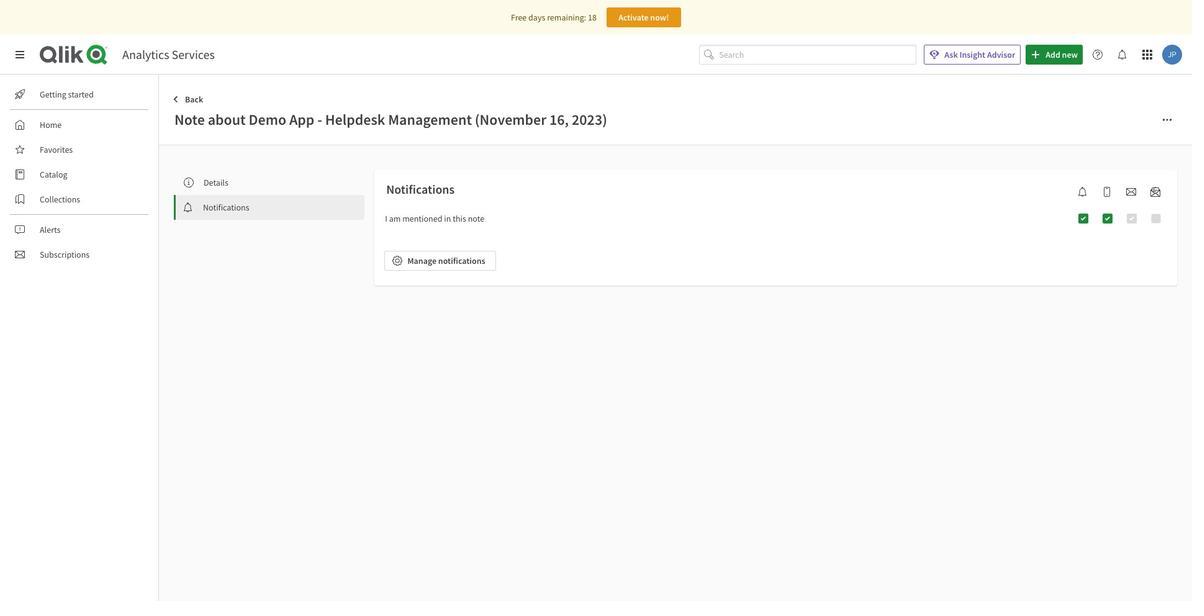 Task type: describe. For each thing, give the bounding box(es) containing it.
getting started link
[[10, 84, 149, 104]]

note about demo app - helpdesk management (november 16, 2023)
[[175, 110, 608, 129]]

about
[[208, 110, 246, 129]]

am
[[389, 213, 401, 224]]

started
[[68, 89, 94, 100]]

this
[[453, 213, 466, 224]]

days
[[529, 12, 546, 23]]

back
[[185, 94, 203, 105]]

push notifications in qlik sense mobile image
[[1103, 187, 1113, 197]]

subscriptions link
[[10, 245, 149, 265]]

details
[[204, 177, 228, 188]]

in
[[444, 213, 451, 224]]

notifications link
[[176, 195, 365, 220]]

searchbar element
[[700, 45, 917, 65]]

getting
[[40, 89, 66, 100]]

notifications sent to your email element
[[1122, 187, 1142, 197]]

note
[[175, 110, 205, 129]]

advisor
[[988, 49, 1016, 60]]

add new
[[1046, 49, 1078, 60]]

notifications sent to your email image
[[1127, 187, 1137, 197]]

favorites
[[40, 144, 73, 155]]

activate now! link
[[607, 7, 681, 27]]

16,
[[550, 110, 569, 129]]

app
[[289, 110, 315, 129]]

18
[[588, 12, 597, 23]]

2023)
[[572, 110, 608, 129]]

notifications when using qlik sense in a browser element
[[1073, 187, 1093, 197]]

note
[[468, 213, 485, 224]]

notifications inside notifications link
[[203, 202, 249, 213]]

mentioned
[[403, 213, 443, 224]]

ask insight advisor
[[945, 49, 1016, 60]]

more actions image
[[1163, 115, 1173, 125]]



Task type: vqa. For each thing, say whether or not it's contained in the screenshot.
topmost all
no



Task type: locate. For each thing, give the bounding box(es) containing it.
analytics services
[[122, 47, 215, 62]]

navigation pane element
[[0, 80, 158, 270]]

0 horizontal spatial notifications
[[203, 202, 249, 213]]

now!
[[651, 12, 669, 23]]

free
[[511, 12, 527, 23]]

remaining:
[[547, 12, 587, 23]]

0 vertical spatial notifications
[[386, 181, 455, 197]]

-
[[318, 110, 322, 129]]

analytics services element
[[122, 47, 215, 62]]

notifications bundled in a daily email digest image
[[1151, 187, 1161, 197]]

add
[[1046, 49, 1061, 60]]

notifications when using qlik sense in a browser image
[[1078, 187, 1088, 197]]

subscriptions
[[40, 249, 90, 260]]

ask insight advisor button
[[924, 45, 1021, 65]]

catalog
[[40, 169, 67, 180]]

close sidebar menu image
[[15, 50, 25, 60]]

alerts link
[[10, 220, 149, 240]]

demo
[[249, 110, 286, 129]]

services
[[172, 47, 215, 62]]

insight
[[960, 49, 986, 60]]

analytics
[[122, 47, 169, 62]]

1 vertical spatial notifications
[[203, 202, 249, 213]]

notifications
[[438, 255, 485, 266]]

management
[[388, 110, 472, 129]]

Search text field
[[719, 45, 917, 65]]

james peterson image
[[1163, 45, 1183, 65]]

manage notifications button
[[385, 251, 496, 271]]

manage notifications
[[408, 255, 485, 266]]

back link
[[169, 89, 208, 109]]

i
[[385, 213, 388, 224]]

collections link
[[10, 189, 149, 209]]

free days remaining: 18
[[511, 12, 597, 23]]

manage
[[408, 255, 437, 266]]

1 horizontal spatial notifications
[[386, 181, 455, 197]]

(november
[[475, 110, 547, 129]]

home
[[40, 119, 62, 130]]

add new button
[[1026, 45, 1083, 65]]

details link
[[174, 170, 365, 195]]

activate
[[619, 12, 649, 23]]

getting started
[[40, 89, 94, 100]]

notifications up mentioned in the top of the page
[[386, 181, 455, 197]]

activate now!
[[619, 12, 669, 23]]

notifications bundled in a daily email digest element
[[1146, 187, 1166, 197]]

home link
[[10, 115, 149, 135]]

push notifications in qlik sense mobile element
[[1098, 187, 1117, 197]]

notifications down details on the top of page
[[203, 202, 249, 213]]

catalog link
[[10, 165, 149, 184]]

new
[[1063, 49, 1078, 60]]

helpdesk
[[325, 110, 385, 129]]

i am mentioned in this note
[[385, 213, 485, 224]]

alerts
[[40, 224, 61, 235]]

collections
[[40, 194, 80, 205]]

favorites link
[[10, 140, 149, 160]]

notifications
[[386, 181, 455, 197], [203, 202, 249, 213]]

note about demo app - helpdesk management (november 16, 2023) button
[[174, 109, 1153, 130], [174, 109, 1153, 130]]

ask
[[945, 49, 958, 60]]



